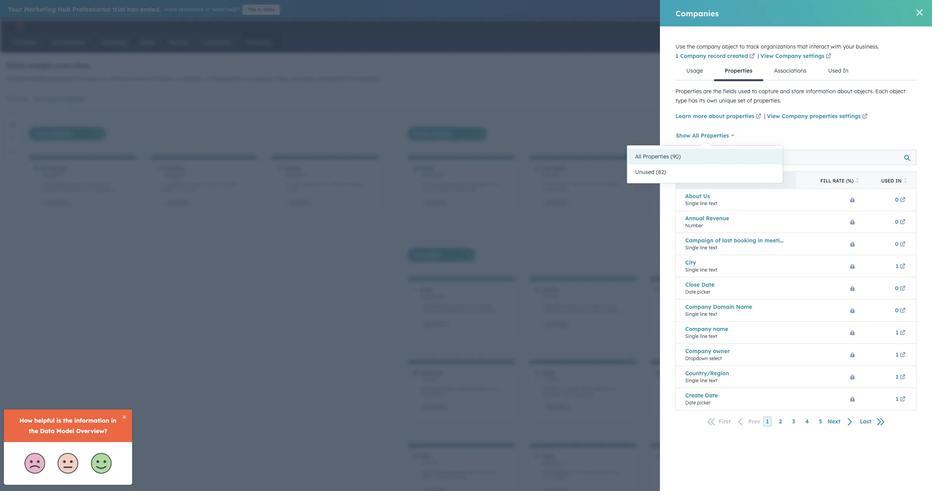Task type: describe. For each thing, give the bounding box(es) containing it.
do
[[614, 470, 618, 475]]

log for sms
[[492, 470, 498, 475]]

records down emails
[[545, 294, 559, 299]]

to inside button
[[258, 7, 262, 12]]

set
[[738, 97, 745, 104]]

4 for 4
[[805, 418, 809, 425]]

use quotes to share information and pricing with contacts.
[[663, 182, 739, 192]]

0 records for linkedin messages
[[663, 294, 681, 299]]

records down tickets
[[288, 173, 302, 177]]

property
[[685, 178, 710, 184]]

messages for linkedin messages
[[678, 303, 695, 308]]

products
[[581, 182, 596, 187]]

mail.
[[708, 392, 716, 397]]

your inside tasks enable you to keep track of your to-do list in hubspot.
[[600, 470, 608, 475]]

list
[[542, 476, 547, 480]]

them inside capture emails that are sent directly to your customers and log them to a record's timeline.
[[575, 309, 583, 313]]

view details button for emails
[[542, 321, 571, 328]]

to inside use notes to add any extra information you wrote down about a customer.
[[560, 387, 563, 391]]

record's inside capture phone calls between you and your customer and log them to a record's timeline.
[[469, 309, 483, 314]]

customer.
[[577, 392, 594, 397]]

record inside 'companies' dialog
[[708, 52, 726, 59]]

single inside company domain name single line text
[[685, 311, 699, 317]]

all inside button
[[635, 153, 641, 160]]

organizations
[[761, 43, 796, 50]]

line inside about us single line text
[[700, 200, 707, 206]]

whatsapp inside capture messages sent through whatsapp and log them to a record's timeline.
[[719, 470, 737, 475]]

customers inside capture any communications sent to customers through postal mail.
[[663, 392, 681, 397]]

name for company
[[713, 326, 728, 333]]

4 records
[[421, 173, 439, 177]]

records down whatsapp messages
[[667, 461, 681, 465]]

settings link
[[857, 22, 867, 30]]

company inside company owner dropdown select
[[685, 348, 711, 355]]

that inside capture emails that are sent directly to your customers and log them to a record's timeline.
[[569, 303, 576, 308]]

companies inside 'companies' dialog
[[676, 8, 719, 18]]

1 link for company name
[[896, 329, 907, 336]]

and inside capture messages sent through whatsapp and log them to a record's timeline.
[[738, 470, 745, 475]]

filter
[[6, 95, 19, 102]]

capture for calls
[[421, 304, 434, 308]]

create date link
[[685, 392, 718, 399]]

track for keep
[[586, 470, 595, 475]]

talk to sales
[[248, 7, 275, 12]]

to inside properties are the fields used to capture and store information about objects. each object type has its own unique set of properties.
[[752, 88, 757, 95]]

called inside the revenue connected to a company, which is commonly called an opportunity.
[[439, 188, 450, 192]]

2 button
[[776, 417, 785, 427]]

view details button for notes
[[542, 404, 571, 412]]

(%)
[[846, 178, 854, 184]]

date down create
[[685, 400, 696, 406]]

1 horizontal spatial settings
[[839, 113, 861, 120]]

and inside capture messages sent through sms and log them to a record's timeline.
[[485, 470, 491, 475]]

used inside properties are the fields used to capture and store information about objects. each object type has its own unique set of properties.
[[738, 88, 750, 95]]

timeline. for sms
[[453, 475, 467, 480]]

company name single line text
[[685, 326, 728, 339]]

sent for sms
[[454, 470, 461, 475]]

or inside use line items to track products associated to a deal or quote.
[[554, 187, 557, 192]]

a inside the revenue connected to a company, which is commonly called an opportunity.
[[466, 182, 468, 187]]

messages for whatsapp messages
[[678, 470, 695, 475]]

view details for linkedin messages
[[667, 322, 688, 327]]

commonly inside the revenue connected to a company, which is commonly called an opportunity.
[[421, 188, 438, 192]]

tasks for tasks enable you to keep track of your to-do list in hubspot.
[[542, 470, 551, 475]]

information inside use notes to add any extra information you wrote down about a customer.
[[590, 387, 610, 391]]

city link
[[685, 259, 696, 266]]

single inside campaign of last booking in meetings tool single line text
[[685, 245, 699, 251]]

by:
[[21, 95, 28, 102]]

0 horizontal spatial sms
[[420, 453, 431, 459]]

press to sort. element for used in
[[904, 178, 907, 184]]

1 data from the left
[[17, 75, 29, 82]]

tasks enable you to keep track of your to-do list in hubspot.
[[542, 470, 618, 480]]

directly
[[592, 303, 604, 308]]

close date date picker
[[685, 281, 714, 295]]

view down use the company object to track organizations that interact with your business.
[[760, 52, 774, 59]]

add
[[564, 387, 571, 391]]

close
[[685, 281, 700, 288]]

text inside campaign of last booking in meetings tool single line text
[[709, 245, 717, 251]]

annual revenue link
[[685, 215, 729, 222]]

calling icon button
[[810, 21, 823, 31]]

opportunity.
[[456, 188, 477, 192]]

greg robinson image
[[888, 22, 895, 29]]

company down organizations
[[775, 52, 801, 59]]

0 horizontal spatial record
[[45, 173, 58, 177]]

used inside meetings are used to capture interactions with your customers.
[[444, 387, 452, 391]]

its
[[699, 97, 705, 104]]

records down line items
[[545, 173, 559, 177]]

1 horizontal spatial |
[[763, 113, 767, 120]]

create
[[685, 392, 703, 399]]

all inside popup button
[[692, 132, 699, 139]]

single inside country/region single line text
[[685, 378, 699, 383]]

view details for quotes
[[667, 201, 688, 205]]

0 vertical spatial items
[[553, 165, 567, 171]]

details for contacts
[[176, 201, 188, 205]]

records up capture messages sent through sms and log them to a record's timeline.
[[424, 461, 438, 465]]

country/region link
[[685, 370, 729, 377]]

with inside 'companies' dialog
[[831, 43, 841, 50]]

line
[[542, 165, 552, 171]]

0 horizontal spatial has
[[127, 5, 138, 13]]

whatsapp messages
[[663, 453, 713, 459]]

used in link
[[817, 61, 859, 80]]

any inside use notes to add any extra information you wrote down about a customer.
[[572, 387, 579, 391]]

capture for linkedin messages
[[663, 303, 677, 308]]

mail
[[679, 370, 690, 376]]

any inside capture any communications sent to customers through postal mail.
[[678, 387, 684, 391]]

view company settings link
[[760, 52, 833, 61]]

0 records for postal mail
[[663, 377, 681, 382]]

details for linkedin messages
[[676, 322, 688, 327]]

details for notes
[[555, 405, 567, 410]]

created inside the issues created from a customer's request for help.
[[303, 182, 316, 187]]

4 button
[[803, 417, 812, 427]]

sent for whatsapp messages
[[696, 470, 703, 475]]

viewing all objects button
[[28, 92, 95, 107]]

are inside meetings are used to capture interactions with your customers.
[[437, 387, 443, 391]]

you inside the businesses you work with, which are commonly called accounts or organizations.
[[68, 182, 75, 187]]

show all properties
[[676, 132, 729, 139]]

trial
[[112, 5, 125, 13]]

3 records
[[163, 173, 181, 177]]

talk to sales button
[[243, 5, 280, 15]]

view for tickets
[[288, 201, 296, 205]]

first button
[[704, 417, 734, 427]]

them for linkedin messages
[[670, 309, 678, 313]]

records down calls
[[424, 294, 439, 299]]

date right close
[[701, 281, 714, 288]]

a inside capture emails that are sent directly to your customers and log them to a record's timeline.
[[589, 309, 591, 313]]

information inside properties are the fields used to capture and store information about objects. each object type has its own unique set of properties.
[[806, 88, 836, 95]]

them for sms
[[421, 475, 429, 480]]

people
[[170, 182, 182, 187]]

fields
[[723, 88, 737, 95]]

view details for deals
[[425, 201, 446, 205]]

1 1 record from the left
[[42, 173, 58, 177]]

a inside use notes to add any extra information you wrote down about a customer.
[[574, 392, 576, 397]]

marketplaces button
[[825, 19, 841, 32]]

0 vertical spatial |
[[756, 52, 760, 59]]

used in inside used in link
[[828, 67, 848, 74]]

your inside capture phone calls between you and your customer and log them to a record's timeline.
[[486, 304, 494, 308]]

single inside city single line text
[[685, 267, 699, 273]]

to inside the use quotes to share information and pricing with contacts.
[[683, 182, 687, 187]]

accounts
[[72, 188, 87, 192]]

view for deals
[[425, 201, 433, 205]]

0 link for text
[[895, 196, 907, 203]]

organizations.
[[93, 188, 117, 192]]

or inside the your marketing hub professional trial has ended. have questions or need help?
[[205, 6, 210, 13]]

learn more about properties link
[[676, 112, 763, 122]]

marketplaces image
[[829, 23, 836, 30]]

work for companies
[[76, 182, 84, 187]]

text inside company domain name single line text
[[709, 311, 717, 317]]

date down close
[[685, 289, 696, 295]]

music button
[[883, 19, 922, 32]]

or inside the people you work with, commonly called leads or customers.
[[173, 188, 177, 192]]

0 records up enable
[[542, 461, 560, 465]]

view details for line items
[[546, 201, 567, 205]]

about us single line text
[[685, 193, 717, 206]]

is
[[498, 182, 501, 187]]

1 properties from the left
[[726, 113, 755, 120]]

view for emails
[[546, 322, 554, 327]]

text inside about us single line text
[[709, 200, 717, 206]]

line items
[[542, 165, 567, 171]]

calls
[[447, 304, 455, 308]]

messages for linkedin messages
[[686, 287, 710, 293]]

text inside the company name single line text
[[709, 333, 717, 339]]

text inside city single line text
[[709, 267, 717, 273]]

notifications image
[[872, 23, 879, 30]]

tab panel inside 'companies' dialog
[[676, 80, 917, 433]]

0 vertical spatial used
[[828, 67, 841, 74]]

companies dialog
[[660, 0, 932, 491]]

record's for sms
[[438, 475, 452, 480]]

press to sort. image for fill rate (%)
[[856, 178, 859, 183]]

company owner link
[[685, 348, 730, 355]]

properties inside button
[[643, 153, 669, 160]]

and inside capture emails that are sent directly to your customers and log them to a record's timeline.
[[561, 309, 567, 313]]

use for use notes to add any extra information you wrote down about a customer.
[[542, 387, 548, 391]]

properties inside popup button
[[701, 132, 729, 139]]

view for line items
[[546, 201, 554, 205]]

you right how
[[244, 75, 254, 82]]

4 for 4 records
[[421, 173, 423, 177]]

view details button for postal mail
[[663, 404, 692, 412]]

view details button for calls
[[421, 321, 450, 328]]

sales
[[263, 7, 275, 12]]

unused (82)
[[635, 169, 666, 176]]

view for quotes
[[667, 201, 675, 205]]

to inside tasks enable you to keep track of your to-do list in hubspot.
[[572, 470, 576, 475]]

down
[[553, 392, 562, 397]]

Search search field
[[676, 150, 917, 165]]

fill
[[820, 178, 831, 184]]

need
[[212, 6, 224, 13]]

number
[[685, 223, 703, 228]]

details for meetings
[[434, 405, 446, 410]]

emails
[[557, 303, 568, 308]]

which inside the businesses you work with, which are commonly called accounts or organizations.
[[94, 182, 104, 187]]

view down properties.
[[767, 113, 780, 120]]

4 0 link from the top
[[895, 285, 907, 292]]

properties link
[[714, 61, 763, 81]]

last
[[860, 418, 871, 425]]

it
[[204, 75, 209, 82]]

0 horizontal spatial linkedin
[[663, 287, 685, 293]]

view for calls
[[425, 322, 433, 327]]

0 vertical spatial store
[[109, 75, 122, 82]]

viewing
[[33, 96, 55, 103]]

sent inside capture emails that are sent directly to your customers and log them to a record's timeline.
[[584, 303, 591, 308]]

use notes to add any extra information you wrote down about a customer.
[[542, 387, 617, 397]]

company down properties are the fields used to capture and store information about objects. each object type has its own unique set of properties.
[[782, 113, 808, 120]]

used in inside used in button
[[881, 178, 902, 184]]

view details button for linkedin messages
[[663, 321, 692, 328]]

records up enable
[[546, 461, 560, 465]]

records up meetings are used to capture interactions with your customers.
[[424, 377, 438, 382]]

interact
[[809, 43, 829, 50]]

in for structure
[[173, 75, 177, 82]]

have
[[164, 6, 177, 13]]

city
[[685, 259, 696, 266]]

on
[[346, 75, 353, 82]]

city single line text
[[685, 259, 717, 273]]

records down notes on the bottom right of the page
[[545, 377, 559, 382]]

0 vertical spatial model
[[28, 61, 52, 70]]

all properties (90)
[[635, 153, 681, 160]]

ascending sort. press to sort descending. element
[[728, 178, 731, 184]]

0 horizontal spatial whatsapp
[[663, 453, 688, 459]]

in for do
[[548, 476, 551, 480]]

and inside capture messages sent through linkedin and log them to a record's timeline.
[[735, 303, 742, 308]]

object inside properties are the fields used to capture and store information about objects. each object type has its own unique set of properties.
[[890, 88, 905, 95]]

are inside the businesses you work with, which are commonly called accounts or organizations.
[[105, 182, 110, 187]]

them inside capture phone calls between you and your customer and log them to a record's timeline.
[[452, 309, 460, 314]]

1 vertical spatial companies
[[41, 165, 68, 171]]

of inside campaign of last booking in meetings tool single line text
[[715, 237, 721, 244]]

pricing
[[727, 182, 739, 187]]

of inside properties are the fields used to capture and store information about objects. each object type has its own unique set of properties.
[[747, 97, 752, 104]]

timeline. inside capture phone calls between you and your customer and log them to a record's timeline.
[[484, 309, 498, 314]]

country/region single line text
[[685, 370, 729, 383]]

a inside the issues created from a customer's request for help.
[[326, 182, 328, 187]]

2 for 2
[[779, 418, 782, 425]]

close image
[[917, 9, 923, 16]]

meetings are used to capture interactions with your customers.
[[421, 387, 500, 397]]

are inside capture emails that are sent directly to your customers and log them to a record's timeline.
[[577, 303, 583, 308]]

zoom in image
[[10, 122, 15, 127]]

quotes
[[671, 182, 682, 187]]

connected
[[442, 182, 460, 187]]

postal
[[663, 370, 678, 376]]

1 vertical spatial model
[[31, 75, 46, 82]]

details for tickets
[[297, 201, 309, 205]]

1 vertical spatial about
[[709, 113, 725, 120]]

view details for calls
[[425, 322, 446, 327]]

view details button for tickets
[[284, 199, 313, 207]]

tab list inside 'companies' dialog
[[676, 61, 917, 81]]

owner
[[713, 348, 730, 355]]

data model overview
[[6, 61, 90, 70]]

single inside about us single line text
[[685, 200, 699, 206]]

0 records for whatsapp messages
[[663, 461, 681, 465]]

fit view image
[[10, 149, 15, 153]]

company up the "usage"
[[680, 52, 706, 59]]

capture inside properties are the fields used to capture and store information about objects. each object type has its own unique set of properties.
[[759, 88, 778, 95]]

text inside country/region single line text
[[709, 378, 717, 383]]

properties.
[[754, 97, 781, 104]]

pagination navigation
[[676, 417, 917, 427]]

with inside meetings are used to capture interactions with your customers.
[[493, 387, 500, 391]]

line inside the company name single line text
[[700, 333, 707, 339]]

a inside capture messages sent through linkedin and log them to a record's timeline.
[[684, 309, 686, 313]]

0 records down calls
[[421, 294, 439, 299]]

about for and
[[837, 88, 853, 95]]

and inside the use quotes to share information and pricing with contacts.
[[720, 182, 726, 187]]

3 for 3
[[792, 418, 795, 425]]

a inside capture phone calls between you and your customer and log them to a record's timeline.
[[466, 309, 468, 314]]

notifications button
[[869, 19, 882, 32]]

properties inside tab list
[[725, 67, 752, 74]]

to inside meetings are used to capture interactions with your customers.
[[453, 387, 457, 391]]

associations
[[774, 67, 806, 74]]

annual revenue number
[[685, 215, 729, 228]]

the for the businesses you work with, which are commonly called accounts or organizations.
[[42, 182, 48, 187]]

the for the issues created from a customer's request for help.
[[284, 182, 290, 187]]

log inside capture emails that are sent directly to your customers and log them to a record's timeline.
[[568, 309, 574, 313]]

about for you
[[563, 392, 573, 397]]

dropdown
[[685, 355, 708, 361]]

timeline. inside capture emails that are sent directly to your customers and log them to a record's timeline.
[[607, 309, 621, 313]]

customers. inside the people you work with, commonly called leads or customers.
[[178, 188, 196, 192]]

meetings for meetings
[[420, 370, 442, 376]]

your inside meetings are used to capture interactions with your customers.
[[421, 392, 428, 397]]

campaign of last booking in meetings tool single line text
[[685, 237, 802, 251]]

customer
[[421, 309, 437, 314]]

called inside the people you work with, commonly called leads or customers.
[[227, 182, 237, 187]]

2 properties from the left
[[810, 113, 838, 120]]

records down "postal mail"
[[667, 377, 681, 382]]

details for emails
[[555, 322, 567, 327]]

settings image
[[859, 23, 866, 30]]



Task type: locate. For each thing, give the bounding box(es) containing it.
1 horizontal spatial all
[[692, 132, 699, 139]]

name
[[736, 303, 752, 310]]

company
[[697, 43, 721, 50]]

0 horizontal spatial object
[[722, 43, 738, 50]]

1 press to sort. image from the left
[[856, 178, 859, 183]]

1 horizontal spatial any
[[678, 387, 684, 391]]

0 vertical spatial 0 records link
[[421, 294, 439, 299]]

for
[[284, 188, 289, 192]]

the left revenue
[[421, 182, 427, 187]]

properties up type
[[676, 88, 702, 95]]

extra
[[580, 387, 588, 391]]

company down close date date picker
[[685, 303, 711, 310]]

details down customer
[[434, 322, 446, 327]]

calls
[[420, 287, 432, 293]]

records down linkedin messages
[[667, 294, 681, 299]]

calling icon image
[[813, 23, 820, 30]]

1 horizontal spatial the
[[687, 43, 695, 50]]

|
[[756, 52, 760, 59], [763, 113, 767, 120]]

about down own
[[709, 113, 725, 120]]

use inside use notes to add any extra information you wrote down about a customer.
[[542, 387, 548, 391]]

6 text from the top
[[709, 378, 717, 383]]

2 horizontal spatial with
[[831, 43, 841, 50]]

1 link for create date
[[896, 396, 907, 403]]

view down contacts.
[[667, 201, 675, 205]]

1 horizontal spatial created
[[727, 52, 748, 59]]

0 vertical spatial picker
[[697, 289, 711, 295]]

1 picker from the top
[[697, 289, 711, 295]]

or inside the businesses you work with, which are commonly called accounts or organizations.
[[88, 188, 92, 192]]

used left interactions
[[444, 387, 452, 391]]

1 vertical spatial settings
[[839, 113, 861, 120]]

use up wrote
[[542, 387, 548, 391]]

leads
[[163, 188, 172, 192]]

track
[[746, 43, 759, 50], [571, 182, 580, 187], [586, 470, 595, 475]]

items right line
[[553, 165, 567, 171]]

single up company name link
[[685, 311, 699, 317]]

your inside capture emails that are sent directly to your customers and log them to a record's timeline.
[[610, 303, 618, 308]]

capture inside capture messages sent through linkedin and log them to a record's timeline.
[[663, 303, 677, 308]]

2 data from the left
[[159, 75, 171, 82]]

through for linkedin messages
[[704, 303, 718, 308]]

you inside use notes to add any extra information you wrote down about a customer.
[[611, 387, 617, 391]]

hub
[[58, 5, 70, 13]]

use
[[676, 43, 685, 50], [542, 182, 548, 187], [663, 182, 670, 187], [542, 387, 548, 391]]

5 text from the top
[[709, 333, 717, 339]]

0 horizontal spatial used
[[828, 67, 841, 74]]

which left "is"
[[487, 182, 497, 187]]

an
[[451, 188, 455, 192]]

0 records for line items
[[542, 173, 559, 177]]

3 1 link from the top
[[896, 351, 907, 358]]

single inside the company name single line text
[[685, 333, 699, 339]]

1 link for company owner
[[896, 351, 907, 358]]

about left objects.
[[837, 88, 853, 95]]

1 horizontal spatial whatsapp
[[719, 470, 737, 475]]

view for notes
[[546, 405, 554, 410]]

2 text from the top
[[709, 245, 717, 251]]

4 1 link from the top
[[896, 374, 907, 381]]

1 horizontal spatial of
[[715, 237, 721, 244]]

use inside the use quotes to share information and pricing with contacts.
[[663, 182, 670, 187]]

associations link
[[763, 61, 817, 80]]

view details for notes
[[546, 405, 567, 410]]

1 horizontal spatial used
[[738, 88, 750, 95]]

properties
[[726, 113, 755, 120], [810, 113, 838, 120]]

that inside 'companies' dialog
[[797, 43, 808, 50]]

0 horizontal spatial capture
[[458, 387, 471, 391]]

1 horizontal spatial sms
[[476, 470, 484, 475]]

press to sort. element inside fill rate (%) button
[[856, 178, 859, 184]]

details for deals
[[434, 201, 446, 205]]

of
[[747, 97, 752, 104], [715, 237, 721, 244], [596, 470, 599, 475]]

1 any from the left
[[572, 387, 579, 391]]

with right interact
[[831, 43, 841, 50]]

meetings
[[765, 237, 790, 244]]

through for whatsapp messages
[[704, 470, 718, 475]]

details down quote. at the right top of the page
[[555, 201, 567, 205]]

1 horizontal spatial 4
[[805, 418, 809, 425]]

all
[[57, 96, 63, 103]]

1 with, from the left
[[85, 182, 93, 187]]

0 vertical spatial information
[[806, 88, 836, 95]]

0 records for emails
[[542, 294, 559, 299]]

1 single from the top
[[685, 200, 699, 206]]

1 horizontal spatial which
[[487, 182, 497, 187]]

text down campaign
[[709, 245, 717, 251]]

view for postal mail
[[667, 405, 675, 410]]

1 company record created
[[676, 52, 748, 59]]

details down businesses
[[55, 201, 67, 205]]

view details button down revenue
[[421, 199, 450, 207]]

0 horizontal spatial 3
[[163, 173, 165, 177]]

1 vertical spatial customers.
[[429, 392, 448, 397]]

1 link for country/region
[[896, 374, 907, 381]]

0 horizontal spatial used
[[444, 387, 452, 391]]

view details down businesses
[[46, 201, 67, 205]]

2 horizontal spatial about
[[837, 88, 853, 95]]

0 horizontal spatial the
[[76, 75, 85, 82]]

object right the each
[[890, 88, 905, 95]]

0 horizontal spatial press to sort. image
[[856, 178, 859, 183]]

the for the revenue connected to a company, which is commonly called an opportunity.
[[421, 182, 427, 187]]

line down company name link
[[700, 333, 707, 339]]

companies up businesses
[[41, 165, 68, 171]]

1 vertical spatial the
[[76, 75, 85, 82]]

use for use line items to track products associated to a deal or quote.
[[542, 182, 548, 187]]

notes
[[549, 387, 559, 391]]

to inside capture phone calls between you and your customer and log them to a record's timeline.
[[461, 309, 465, 314]]

1 vertical spatial |
[[763, 113, 767, 120]]

domain
[[713, 303, 734, 310]]

1 vertical spatial whatsapp
[[719, 470, 737, 475]]

picker for create
[[697, 400, 711, 406]]

3 inside 'link'
[[163, 173, 165, 177]]

to inside capture messages sent through linkedin and log them to a record's timeline.
[[679, 309, 683, 313]]

1 record link down quotes
[[663, 173, 679, 177]]

the
[[687, 43, 695, 50], [76, 75, 85, 82], [713, 88, 721, 95]]

4 right 3 button
[[805, 418, 809, 425]]

items up quote. at the right top of the page
[[556, 182, 566, 187]]

company inside the company name single line text
[[685, 326, 711, 333]]

2 horizontal spatial information
[[806, 88, 836, 95]]

picker for close
[[697, 289, 711, 295]]

messages for whatsapp messages
[[689, 453, 713, 459]]

view down customer
[[425, 322, 433, 327]]

2 press to sort. image from the left
[[904, 178, 907, 183]]

0 horizontal spatial settings
[[803, 52, 824, 59]]

with, inside the people you work with, commonly called leads or customers.
[[199, 182, 207, 187]]

view details for postal mail
[[667, 405, 688, 410]]

log for linkedin messages
[[663, 309, 669, 313]]

record's for whatsapp messages
[[687, 475, 701, 480]]

the left way
[[76, 75, 85, 82]]

0 records down line items
[[542, 173, 559, 177]]

has left its
[[689, 97, 698, 104]]

ascending sort. press to sort descending. image
[[728, 178, 731, 183]]

view details button for quotes
[[663, 199, 692, 207]]

items
[[553, 165, 567, 171], [556, 182, 566, 187]]

details for companies
[[55, 201, 67, 205]]

0 horizontal spatial created
[[303, 182, 316, 187]]

items inside use line items to track products associated to a deal or quote.
[[556, 182, 566, 187]]

use line items to track products associated to a deal or quote.
[[542, 182, 621, 192]]

view details button for line items
[[542, 199, 571, 207]]

in inside tab list
[[843, 67, 848, 74]]

the inside the people you work with, commonly called leads or customers.
[[163, 182, 169, 187]]

a inside use line items to track products associated to a deal or quote.
[[542, 187, 544, 192]]

line inside use line items to track products associated to a deal or quote.
[[549, 182, 555, 187]]

0 vertical spatial 2
[[284, 173, 286, 177]]

1 horizontal spatial with
[[663, 188, 670, 192]]

view down "deal"
[[546, 201, 554, 205]]

0 vertical spatial linkedin
[[663, 287, 685, 293]]

settings down objects.
[[839, 113, 861, 120]]

press to sort. image inside used in button
[[904, 178, 907, 183]]

1 horizontal spatial record
[[667, 173, 679, 177]]

line inside campaign of last booking in meetings tool single line text
[[700, 245, 707, 251]]

2 work from the left
[[190, 182, 198, 187]]

view down revenue
[[425, 201, 433, 205]]

has inside properties are the fields used to capture and store information about objects. each object type has its own unique set of properties.
[[689, 97, 698, 104]]

import,
[[255, 75, 274, 82]]

tasks up list
[[542, 470, 551, 475]]

the issues created from a customer's request for help.
[[284, 182, 362, 192]]

date down "communications" on the bottom of page
[[705, 392, 718, 399]]

1 button
[[763, 417, 772, 427]]

data down data
[[17, 75, 29, 82]]

messages inside capture messages sent through whatsapp and log them to a record's timeline.
[[678, 470, 695, 475]]

view details down the help.
[[288, 201, 309, 205]]

sent
[[584, 303, 591, 308], [696, 303, 703, 308], [715, 387, 722, 391], [454, 470, 461, 475], [696, 470, 703, 475]]

records down deals
[[424, 173, 439, 177]]

2 1 record link from the left
[[663, 173, 679, 177]]

use inside 'companies' dialog
[[676, 43, 685, 50]]

linkedin left name
[[719, 303, 734, 308]]

5 0 link from the top
[[895, 307, 907, 314]]

tab panel
[[676, 80, 917, 433]]

work
[[76, 182, 84, 187], [190, 182, 198, 187]]

in right structure
[[173, 75, 177, 82]]

3 text from the top
[[709, 267, 717, 273]]

3 single from the top
[[685, 267, 699, 273]]

2 single from the top
[[685, 245, 699, 251]]

view details down capture messages sent through linkedin and log them to a record's timeline.
[[667, 322, 688, 327]]

0 horizontal spatial about
[[563, 392, 573, 397]]

5
[[819, 418, 822, 425]]

1 horizontal spatial in
[[548, 476, 551, 480]]

1 horizontal spatial has
[[689, 97, 698, 104]]

close date link
[[685, 281, 714, 288]]

or right 'accounts'
[[88, 188, 92, 192]]

information inside the use quotes to share information and pricing with contacts.
[[698, 182, 719, 187]]

ended.
[[140, 5, 161, 13]]

view for meetings
[[425, 405, 433, 410]]

capture for sms
[[421, 470, 434, 475]]

0 records for meetings
[[421, 377, 438, 382]]

2 1 link from the top
[[896, 329, 907, 336]]

store inside properties are the fields used to capture and store information about objects. each object type has its own unique set of properties.
[[791, 88, 804, 95]]

4 inside button
[[805, 418, 809, 425]]

view details for emails
[[546, 322, 567, 327]]

view company settings
[[760, 52, 824, 59]]

the left company on the top of the page
[[687, 43, 695, 50]]

details for calls
[[434, 322, 446, 327]]

company domain name single line text
[[685, 303, 752, 317]]

log for whatsapp messages
[[663, 475, 669, 480]]

2 press to sort. element from the left
[[904, 178, 907, 184]]

1 vertical spatial track
[[571, 182, 580, 187]]

commonly inside the businesses you work with, which are commonly called accounts or organizations.
[[42, 188, 59, 192]]

revenue
[[706, 215, 729, 222]]

in right list
[[548, 476, 551, 480]]

settings
[[803, 52, 824, 59], [839, 113, 861, 120]]

2 vertical spatial the
[[713, 88, 721, 95]]

press to sort. element
[[856, 178, 859, 184], [904, 178, 907, 184]]

line inside company domain name single line text
[[700, 311, 707, 317]]

track inside 'companies' dialog
[[746, 43, 759, 50]]

you right between
[[471, 304, 478, 308]]

view details button down leads
[[163, 199, 192, 207]]

messages inside capture messages sent through linkedin and log them to a record's timeline.
[[678, 303, 695, 308]]

1 vertical spatial 0 records link
[[542, 461, 560, 465]]

menu containing music
[[778, 19, 923, 32]]

0 vertical spatial in
[[173, 75, 177, 82]]

0 records up meetings are used to capture interactions with your customers.
[[421, 377, 438, 382]]

linkedin inside capture messages sent through linkedin and log them to a record's timeline.
[[719, 303, 734, 308]]

details for quotes
[[676, 201, 688, 205]]

1 vertical spatial tasks
[[542, 470, 551, 475]]

sent for linkedin messages
[[696, 303, 703, 308]]

1 horizontal spatial work
[[190, 182, 198, 187]]

select
[[709, 355, 722, 361]]

view details down quote. at the right top of the page
[[546, 201, 567, 205]]

2 1 record from the left
[[663, 173, 679, 177]]

1 horizontal spatial commonly
[[208, 182, 226, 187]]

0 vertical spatial customers
[[542, 309, 560, 313]]

0 horizontal spatial customers.
[[178, 188, 196, 192]]

1 horizontal spatial data
[[159, 75, 171, 82]]

5 button
[[816, 417, 825, 427]]

0 vertical spatial in
[[843, 67, 848, 74]]

0 records for notes
[[542, 377, 559, 382]]

| down use the company object to track organizations that interact with your business.
[[756, 52, 760, 59]]

view details button down businesses
[[42, 199, 71, 207]]

close image
[[913, 7, 920, 13]]

1 0 link from the top
[[895, 196, 907, 203]]

capture messages sent through sms and log them to a record's timeline.
[[421, 470, 498, 480]]

1 work from the left
[[76, 182, 84, 187]]

single down company name link
[[685, 333, 699, 339]]

called inside the businesses you work with, which are commonly called accounts or organizations.
[[60, 188, 71, 192]]

3 down contacts
[[163, 173, 165, 177]]

in inside tasks enable you to keep track of your to-do list in hubspot.
[[548, 476, 551, 480]]

campaign of last booking in meetings tool link
[[685, 237, 802, 244]]

0 horizontal spatial which
[[94, 182, 104, 187]]

customers inside capture emails that are sent directly to your customers and log them to a record's timeline.
[[542, 309, 560, 313]]

view details for meetings
[[425, 405, 446, 410]]

the inside the businesses you work with, which are commonly called accounts or organizations.
[[42, 182, 48, 187]]

1 horizontal spatial press to sort. image
[[904, 178, 907, 183]]

0 horizontal spatial any
[[572, 387, 579, 391]]

them inside capture messages sent through linkedin and log them to a record's timeline.
[[670, 309, 678, 313]]

the up own
[[713, 88, 721, 95]]

0 horizontal spatial information
[[590, 387, 610, 391]]

unique
[[719, 97, 736, 104]]

press to sort. image inside fill rate (%) button
[[856, 178, 859, 183]]

0 horizontal spatial store
[[109, 75, 122, 82]]

the down data
[[6, 75, 15, 82]]

4 down deals
[[421, 173, 423, 177]]

or left need
[[205, 6, 210, 13]]

you right the extra
[[611, 387, 617, 391]]

1 horizontal spatial object
[[890, 88, 905, 95]]

link opens in a new window image
[[756, 112, 761, 122], [756, 114, 761, 120], [862, 114, 868, 120], [900, 197, 905, 203], [900, 220, 905, 225], [900, 242, 905, 248], [900, 264, 905, 270], [900, 264, 905, 270], [900, 286, 905, 292], [900, 286, 905, 292], [900, 308, 905, 314], [900, 308, 905, 314], [900, 330, 905, 336], [900, 397, 905, 403]]

view down capture any communications sent to customers through postal mail.
[[667, 405, 675, 410]]

1 vertical spatial has
[[689, 97, 698, 104]]

meetings for meetings are used to capture interactions with your customers.
[[421, 387, 436, 391]]

work up 'accounts'
[[76, 182, 84, 187]]

has
[[127, 5, 138, 13], [689, 97, 698, 104]]

way
[[86, 75, 97, 82]]

view details button down customer
[[421, 321, 450, 328]]

4 text from the top
[[709, 311, 717, 317]]

1 vertical spatial capture
[[458, 387, 471, 391]]

list box containing all properties (90)
[[627, 146, 783, 183]]

0 horizontal spatial work
[[76, 182, 84, 187]]

through inside capture any communications sent to customers through postal mail.
[[682, 392, 695, 397]]

3 right 2 button
[[792, 418, 795, 425]]

details down revenue
[[434, 201, 446, 205]]

view details for contacts
[[167, 201, 188, 205]]

1 horizontal spatial used
[[881, 178, 894, 184]]

hubspot.
[[179, 75, 203, 82], [552, 476, 568, 480]]

help?
[[226, 6, 240, 13]]

timeline.
[[607, 309, 621, 313], [702, 309, 716, 313], [484, 309, 498, 314], [453, 475, 467, 480], [702, 475, 716, 480]]

text down company name link
[[709, 333, 717, 339]]

the data model represents the way you store and structure data in hubspot. it impacts how you import, view, automate, and report on your data.
[[6, 75, 381, 82]]

created inside 'companies' dialog
[[727, 52, 748, 59]]

0 records for sms
[[421, 461, 438, 465]]

you inside capture phone calls between you and your customer and log them to a record's timeline.
[[471, 304, 478, 308]]

hubspot image
[[14, 21, 23, 30]]

type
[[676, 97, 687, 104]]

share
[[688, 182, 697, 187]]

3 for 3 records
[[163, 173, 165, 177]]

0 link for in
[[895, 241, 907, 248]]

2 picker from the top
[[697, 400, 711, 406]]

name left ascending sort. press to sort descending. element
[[712, 178, 726, 184]]

hubspot. for data
[[179, 75, 203, 82]]

tab list containing usage
[[676, 61, 917, 81]]

them
[[575, 309, 583, 313], [670, 309, 678, 313], [452, 309, 460, 314], [421, 475, 429, 480], [670, 475, 678, 480]]

1 link
[[896, 263, 907, 270], [896, 329, 907, 336], [896, 351, 907, 358], [896, 374, 907, 381], [896, 396, 907, 403]]

log inside capture messages sent through whatsapp and log them to a record's timeline.
[[663, 475, 669, 480]]

with, for contacts
[[199, 182, 207, 187]]

picker down create date link
[[697, 400, 711, 406]]

tab panel containing properties are the fields used to capture and store information about objects. each object type has its own unique set of properties.
[[676, 80, 917, 433]]

customers.
[[178, 188, 196, 192], [429, 392, 448, 397]]

help button
[[843, 19, 856, 32]]

0 link for line
[[895, 307, 907, 314]]

marketing
[[24, 5, 56, 13]]

2 with, from the left
[[199, 182, 207, 187]]

0 vertical spatial meetings
[[420, 370, 442, 376]]

4 single from the top
[[685, 311, 699, 317]]

1 vertical spatial customers
[[663, 392, 681, 397]]

0 vertical spatial the
[[687, 43, 695, 50]]

that up view company settings link
[[797, 43, 808, 50]]

view details button for deals
[[421, 199, 450, 207]]

use for use quotes to share information and pricing with contacts.
[[663, 182, 670, 187]]

list box
[[627, 146, 783, 183]]

3 inside button
[[792, 418, 795, 425]]

0 vertical spatial created
[[727, 52, 748, 59]]

Search HubSpot search field
[[823, 36, 918, 49]]

companies up company on the top of the page
[[676, 8, 719, 18]]

interactions
[[472, 387, 492, 391]]

view details button for companies
[[42, 199, 71, 207]]

5 single from the top
[[685, 333, 699, 339]]

2 0 link from the top
[[895, 218, 907, 225]]

view for contacts
[[167, 201, 175, 205]]

businesses
[[49, 182, 67, 187]]

5 1 link from the top
[[896, 396, 907, 403]]

link opens in a new window image
[[749, 52, 755, 61], [826, 52, 831, 61], [749, 54, 755, 59], [826, 54, 831, 59], [862, 112, 868, 122], [900, 197, 905, 203], [900, 220, 905, 225], [900, 242, 905, 248], [900, 330, 905, 336], [900, 353, 905, 358], [900, 353, 905, 358], [900, 375, 905, 381], [900, 375, 905, 381], [900, 397, 905, 403]]

view details down meetings are used to capture interactions with your customers.
[[425, 405, 446, 410]]

2 vertical spatial track
[[586, 470, 595, 475]]

1 horizontal spatial in
[[895, 178, 902, 184]]

2 horizontal spatial record
[[708, 52, 726, 59]]

prev
[[748, 418, 761, 425]]

sms inside capture messages sent through sms and log them to a record's timeline.
[[476, 470, 484, 475]]

all up unused
[[635, 153, 641, 160]]

about inside properties are the fields used to capture and store information about objects. each object type has its own unique set of properties.
[[837, 88, 853, 95]]

0 records link for tasks
[[542, 461, 560, 465]]

record's inside capture messages sent through linkedin and log them to a record's timeline.
[[687, 309, 701, 313]]

meetings inside meetings are used to capture interactions with your customers.
[[421, 387, 436, 391]]

view details button for contacts
[[163, 199, 192, 207]]

link opens in a new window image inside view company settings link
[[826, 54, 831, 59]]

capture for postal mail
[[663, 387, 677, 391]]

1 vertical spatial object
[[890, 88, 905, 95]]

you right way
[[98, 75, 107, 82]]

0 vertical spatial about
[[837, 88, 853, 95]]

that
[[797, 43, 808, 50], [569, 303, 576, 308]]

messages
[[678, 303, 695, 308], [435, 470, 453, 475], [678, 470, 695, 475]]

through
[[704, 303, 718, 308], [682, 392, 695, 397], [462, 470, 475, 475], [704, 470, 718, 475]]

information up view company properties settings at top right
[[806, 88, 836, 95]]

that right emails
[[569, 303, 576, 308]]

1 vertical spatial in
[[758, 237, 763, 244]]

1 horizontal spatial 1 record
[[663, 173, 679, 177]]

through inside capture messages sent through linkedin and log them to a record's timeline.
[[704, 303, 718, 308]]

1 vertical spatial messages
[[689, 453, 713, 459]]

you inside the people you work with, commonly called leads or customers.
[[183, 182, 189, 187]]

tasks inside tasks enable you to keep track of your to-do list in hubspot.
[[542, 470, 551, 475]]

capture inside capture any communications sent to customers through postal mail.
[[663, 387, 677, 391]]

0 horizontal spatial 2
[[284, 173, 286, 177]]

your
[[8, 5, 22, 13]]

of inside tasks enable you to keep track of your to-do list in hubspot.
[[596, 470, 599, 475]]

work inside the businesses you work with, which are commonly called accounts or organizations.
[[76, 182, 84, 187]]

0 records up capture messages sent through sms and log them to a record's timeline.
[[421, 461, 438, 465]]

press to sort. element for fill rate (%)
[[856, 178, 859, 184]]

the for the data model represents the way you store and structure data in hubspot. it impacts how you import, view, automate, and report on your data.
[[6, 75, 15, 82]]

data
[[17, 75, 29, 82], [159, 75, 171, 82]]

0 horizontal spatial in
[[173, 75, 177, 82]]

2 vertical spatial with
[[493, 387, 500, 391]]

0 records link for calls
[[421, 294, 439, 299]]

1 vertical spatial meetings
[[421, 387, 436, 391]]

them for whatsapp messages
[[670, 475, 678, 480]]

1 horizontal spatial companies
[[676, 8, 719, 18]]

view details down contacts.
[[667, 201, 688, 205]]

log inside capture messages sent through linkedin and log them to a record's timeline.
[[663, 309, 669, 313]]

in
[[843, 67, 848, 74], [895, 178, 902, 184]]

created up properties link
[[727, 52, 748, 59]]

fill rate (%) button
[[796, 172, 868, 189]]

1 horizontal spatial about
[[709, 113, 725, 120]]

upgrade image
[[779, 23, 786, 30]]

0 vertical spatial whatsapp
[[663, 453, 688, 459]]

capture messages sent through whatsapp and log them to a record's timeline.
[[663, 470, 745, 480]]

0 records link up enable
[[542, 461, 560, 465]]

single down city link
[[685, 267, 699, 273]]

the for the people you work with, commonly called leads or customers.
[[163, 182, 169, 187]]

3
[[163, 173, 165, 177], [792, 418, 795, 425]]

0 vertical spatial 3
[[163, 173, 165, 177]]

record's inside capture emails that are sent directly to your customers and log them to a record's timeline.
[[592, 309, 606, 313]]

press to sort. image
[[856, 178, 859, 183], [904, 178, 907, 183]]

country/region
[[685, 370, 729, 377]]

line
[[549, 182, 555, 187], [700, 200, 707, 206], [700, 245, 707, 251], [700, 267, 707, 273], [700, 311, 707, 317], [700, 333, 707, 339], [700, 378, 707, 383]]

or
[[205, 6, 210, 13], [554, 187, 557, 192], [88, 188, 92, 192], [173, 188, 177, 192]]

3 button
[[789, 417, 798, 427]]

1 which from the left
[[94, 182, 104, 187]]

model down data model overview
[[31, 75, 46, 82]]

use for use the company object to track organizations that interact with your business.
[[676, 43, 685, 50]]

the inside the revenue connected to a company, which is commonly called an opportunity.
[[421, 182, 427, 187]]

show all properties button
[[676, 128, 739, 143]]

commonly inside the people you work with, commonly called leads or customers.
[[208, 182, 226, 187]]

tab list
[[676, 61, 917, 81]]

1 vertical spatial information
[[698, 182, 719, 187]]

0 horizontal spatial all
[[635, 153, 641, 160]]

used in
[[828, 67, 848, 74], [881, 178, 902, 184]]

record down company on the top of the page
[[708, 52, 726, 59]]

line up company name link
[[700, 311, 707, 317]]

company up dropdown
[[685, 348, 711, 355]]

0 horizontal spatial 0 records link
[[421, 294, 439, 299]]

0 horizontal spatial of
[[596, 470, 599, 475]]

view details for companies
[[46, 201, 67, 205]]

booking
[[734, 237, 756, 244]]

0 horizontal spatial commonly
[[42, 188, 59, 192]]

all
[[692, 132, 699, 139], [635, 153, 641, 160]]

timeline. for whatsapp messages
[[702, 475, 716, 480]]

name down company domain name single line text
[[713, 326, 728, 333]]

1 link for city
[[896, 263, 907, 270]]

tasks for tasks
[[542, 453, 555, 459]]

details down the about
[[676, 201, 688, 205]]

menu
[[778, 19, 923, 32]]

0 horizontal spatial 1 record
[[42, 173, 58, 177]]

linkedin
[[663, 287, 685, 293], [719, 303, 734, 308]]

details down emails
[[555, 322, 567, 327]]

press to sort. element inside used in button
[[904, 178, 907, 184]]

name inside the company name single line text
[[713, 326, 728, 333]]

record's for linkedin messages
[[687, 309, 701, 313]]

single down the about
[[685, 200, 699, 206]]

hubspot. inside tasks enable you to keep track of your to-do list in hubspot.
[[552, 476, 568, 480]]

1 press to sort. element from the left
[[856, 178, 859, 184]]

6 single from the top
[[685, 378, 699, 383]]

help image
[[846, 23, 853, 30]]

sent inside capture messages sent through sms and log them to a record's timeline.
[[454, 470, 461, 475]]

used in button
[[868, 172, 916, 189]]

0 horizontal spatial 4
[[421, 173, 423, 177]]

1 horizontal spatial hubspot.
[[552, 476, 568, 480]]

2 vertical spatial information
[[590, 387, 610, 391]]

1 vertical spatial hubspot.
[[552, 476, 568, 480]]

used up set
[[738, 88, 750, 95]]

view details down create
[[667, 405, 688, 410]]

view details button for meetings
[[421, 404, 450, 412]]

help.
[[290, 188, 298, 192]]

1 1 link from the top
[[896, 263, 907, 270]]

2
[[284, 173, 286, 177], [779, 418, 782, 425]]

learn
[[676, 113, 691, 120]]

view down leads
[[167, 201, 175, 205]]

details down capture messages sent through linkedin and log them to a record's timeline.
[[676, 322, 688, 327]]

the people you work with, commonly called leads or customers.
[[163, 182, 237, 192]]

1 text from the top
[[709, 200, 717, 206]]

properties down set
[[726, 113, 755, 120]]

3 0 link from the top
[[895, 241, 907, 248]]

1 horizontal spatial customers
[[663, 392, 681, 397]]

request
[[349, 182, 362, 187]]

track for to
[[746, 43, 759, 50]]

associated
[[597, 182, 616, 187]]

you up 'accounts'
[[68, 182, 75, 187]]

capture for whatsapp messages
[[663, 470, 677, 475]]

report
[[329, 75, 345, 82]]

press to sort. image for used in
[[904, 178, 907, 183]]

2 which from the left
[[487, 182, 497, 187]]

view details for tickets
[[288, 201, 309, 205]]

object up 1 company record created link
[[722, 43, 738, 50]]

1 vertical spatial 3
[[792, 418, 795, 425]]

1 1 record link from the left
[[42, 173, 58, 177]]

single down campaign
[[685, 245, 699, 251]]

them inside capture messages sent through sms and log them to a record's timeline.
[[421, 475, 429, 480]]

1 horizontal spatial used in
[[881, 178, 902, 184]]

2 horizontal spatial called
[[439, 188, 450, 192]]

with, up 'accounts'
[[85, 182, 93, 187]]

1 inside button
[[766, 418, 769, 425]]

the inside properties are the fields used to capture and store information about objects. each object type has its own unique set of properties.
[[713, 88, 721, 95]]

messages for sms
[[435, 470, 453, 475]]

details for postal mail
[[676, 405, 688, 410]]

whatsapp
[[663, 453, 688, 459], [719, 470, 737, 475]]

you
[[98, 75, 107, 82], [244, 75, 254, 82], [68, 182, 75, 187], [183, 182, 189, 187], [471, 304, 478, 308], [611, 387, 617, 391], [565, 470, 571, 475]]

view for linkedin messages
[[667, 322, 675, 327]]

customers. inside meetings are used to capture interactions with your customers.
[[429, 392, 448, 397]]

2 horizontal spatial of
[[747, 97, 752, 104]]

2 horizontal spatial the
[[713, 88, 721, 95]]

a inside capture messages sent through sms and log them to a record's timeline.
[[435, 475, 437, 480]]

your inside 'companies' dialog
[[843, 43, 854, 50]]

wrote
[[542, 392, 552, 397]]

2 any from the left
[[678, 387, 684, 391]]

0 vertical spatial of
[[747, 97, 752, 104]]

any right add at right bottom
[[572, 387, 579, 391]]



Task type: vqa. For each thing, say whether or not it's contained in the screenshot.


